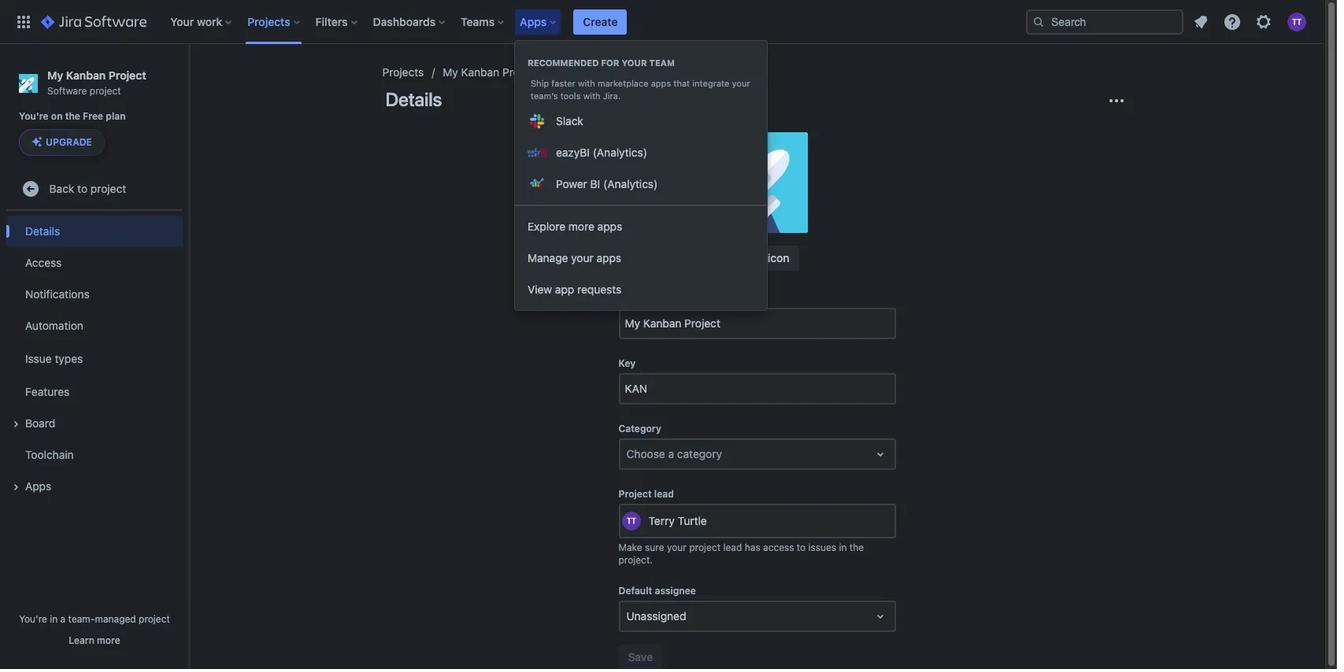 Task type: describe. For each thing, give the bounding box(es) containing it.
settings
[[596, 65, 637, 79]]

make sure your project lead has access to issues in the project.
[[619, 542, 864, 566]]

team
[[649, 57, 675, 68]]

filters button
[[311, 9, 364, 34]]

0 vertical spatial lead
[[654, 488, 674, 500]]

category
[[677, 447, 722, 461]]

you're in a team-managed project
[[19, 614, 170, 625]]

eazybi (analytics) link
[[515, 137, 767, 169]]

issues
[[809, 542, 837, 554]]

key
[[619, 358, 636, 369]]

change icon button
[[715, 246, 799, 271]]

toolchain
[[25, 448, 74, 461]]

your work button
[[166, 9, 238, 34]]

project up team's
[[502, 65, 539, 79]]

upgrade
[[46, 137, 92, 148]]

create button
[[574, 9, 627, 34]]

projects for projects popup button at the top
[[247, 15, 290, 28]]

project right managed
[[139, 614, 170, 625]]

recommended for your team
[[528, 57, 675, 68]]

access
[[763, 542, 794, 554]]

terry
[[649, 514, 675, 528]]

my kanban project
[[443, 65, 539, 79]]

access link
[[6, 248, 183, 279]]

unassigned
[[627, 610, 686, 623]]

the inside the make sure your project lead has access to issues in the project.
[[850, 542, 864, 554]]

notifications link
[[6, 279, 183, 311]]

bi
[[590, 177, 600, 191]]

banner containing your work
[[0, 0, 1326, 44]]

explore more apps
[[528, 220, 622, 233]]

requests
[[577, 283, 622, 296]]

more for explore
[[569, 220, 595, 233]]

group containing details
[[6, 211, 183, 507]]

primary element
[[9, 0, 1026, 44]]

expand image
[[6, 415, 25, 434]]

ship faster with marketplace apps that integrate your team's tools with jira.
[[531, 78, 750, 101]]

default assignee
[[619, 585, 696, 597]]

automation
[[25, 319, 83, 332]]

you're on the free plan
[[19, 110, 126, 122]]

on
[[51, 110, 63, 122]]

tools
[[561, 91, 581, 101]]

default
[[619, 585, 652, 597]]

your inside ship faster with marketplace apps that integrate your team's tools with jira.
[[732, 78, 750, 88]]

team's
[[531, 91, 558, 101]]

projects link
[[382, 63, 424, 82]]

powerbi logo image
[[528, 175, 547, 194]]

board button
[[6, 408, 183, 440]]

has
[[745, 542, 761, 554]]

apps button
[[6, 471, 183, 503]]

projects button
[[243, 9, 306, 34]]

team-
[[68, 614, 95, 625]]

your profile and settings image
[[1288, 12, 1307, 31]]

back to project link
[[6, 174, 183, 205]]

power
[[556, 177, 587, 191]]

details link
[[6, 216, 183, 248]]

explore more apps link
[[515, 211, 767, 243]]

project settings
[[557, 65, 637, 79]]

features
[[25, 385, 70, 398]]

make
[[619, 542, 642, 554]]

integrate
[[693, 78, 730, 88]]

manage your apps link
[[515, 243, 767, 274]]

sure
[[645, 542, 664, 554]]

open image
[[871, 445, 890, 464]]

project.
[[619, 554, 653, 566]]

my kanban project link
[[443, 63, 539, 82]]

marketplace
[[598, 78, 649, 88]]

kanban for my kanban project
[[461, 65, 500, 79]]

create
[[583, 15, 618, 28]]

0 vertical spatial (analytics)
[[593, 146, 647, 159]]

Default assignee text field
[[627, 609, 630, 625]]

eazybi logo image
[[528, 143, 547, 162]]

software
[[47, 85, 87, 97]]

apps for explore more apps
[[598, 220, 622, 233]]

free
[[83, 110, 103, 122]]

change icon
[[725, 251, 790, 265]]

issue types
[[25, 352, 83, 365]]

filters
[[316, 15, 348, 28]]

project lead
[[619, 488, 674, 500]]

that
[[674, 78, 690, 88]]

power bi (analytics)
[[556, 177, 658, 191]]

Search field
[[1026, 9, 1184, 34]]

1 vertical spatial in
[[50, 614, 58, 625]]

apps inside button
[[25, 480, 51, 493]]

your
[[170, 15, 194, 28]]

recommended
[[528, 57, 599, 68]]

managed
[[95, 614, 136, 625]]

turtle
[[678, 514, 707, 528]]

expand image
[[6, 478, 25, 497]]

project inside my kanban project software project
[[108, 69, 146, 82]]

view
[[528, 283, 552, 296]]

toolchain link
[[6, 440, 183, 471]]

0 vertical spatial with
[[578, 78, 595, 88]]

name
[[619, 292, 645, 304]]

jira.
[[603, 91, 621, 101]]

icon
[[768, 251, 790, 265]]

ship
[[531, 78, 549, 88]]

issue
[[25, 352, 52, 365]]

to inside the make sure your project lead has access to issues in the project.
[[797, 542, 806, 554]]

appswitcher icon image
[[14, 12, 33, 31]]

view app requests link
[[515, 274, 767, 306]]



Task type: locate. For each thing, give the bounding box(es) containing it.
my
[[443, 65, 458, 79], [47, 69, 63, 82]]

(analytics) down 'eazybi (analytics)' link on the top of the page
[[603, 177, 658, 191]]

1 vertical spatial apps
[[25, 480, 51, 493]]

in right issues
[[839, 542, 847, 554]]

category
[[619, 423, 661, 435]]

project up details link
[[90, 182, 126, 195]]

my for my kanban project software project
[[47, 69, 63, 82]]

lead inside the make sure your project lead has access to issues in the project.
[[723, 542, 742, 554]]

slackforatlassianapp logo image
[[528, 112, 547, 131]]

change
[[725, 251, 765, 265]]

automation link
[[6, 311, 183, 342]]

1 vertical spatial the
[[850, 542, 864, 554]]

kanban for my kanban project software project
[[66, 69, 106, 82]]

1 vertical spatial (analytics)
[[603, 177, 658, 191]]

explore
[[528, 220, 566, 233]]

the
[[65, 110, 80, 122], [850, 542, 864, 554]]

1 horizontal spatial in
[[839, 542, 847, 554]]

learn more
[[69, 635, 120, 647]]

0 horizontal spatial apps
[[25, 480, 51, 493]]

with
[[578, 78, 595, 88], [583, 91, 601, 101]]

0 vertical spatial group
[[515, 41, 767, 205]]

0 horizontal spatial a
[[60, 614, 66, 625]]

my right projects link
[[443, 65, 458, 79]]

help image
[[1223, 12, 1242, 31]]

1 horizontal spatial group
[[515, 41, 767, 205]]

more up manage your apps
[[569, 220, 595, 233]]

1 vertical spatial you're
[[19, 614, 47, 625]]

details
[[386, 88, 442, 110], [25, 224, 60, 238]]

you're for you're on the free plan
[[19, 110, 49, 122]]

Name field
[[620, 310, 894, 338]]

1 horizontal spatial apps
[[520, 15, 547, 28]]

projects
[[247, 15, 290, 28], [382, 65, 424, 79]]

access
[[25, 256, 62, 269]]

0 vertical spatial a
[[668, 447, 674, 461]]

your
[[622, 57, 647, 68], [732, 78, 750, 88], [571, 251, 594, 265], [667, 542, 687, 554]]

back to project
[[49, 182, 126, 195]]

slack
[[556, 114, 584, 128]]

1 vertical spatial more
[[97, 635, 120, 647]]

0 horizontal spatial the
[[65, 110, 80, 122]]

1 vertical spatial to
[[797, 542, 806, 554]]

my up software
[[47, 69, 63, 82]]

view app requests
[[528, 283, 622, 296]]

your right integrate
[[732, 78, 750, 88]]

a right choose
[[668, 447, 674, 461]]

apps inside ship faster with marketplace apps that integrate your team's tools with jira.
[[651, 78, 671, 88]]

kanban inside my kanban project software project
[[66, 69, 106, 82]]

0 horizontal spatial group
[[6, 211, 183, 507]]

1 vertical spatial lead
[[723, 542, 742, 554]]

1 horizontal spatial details
[[386, 88, 442, 110]]

manage
[[528, 251, 568, 265]]

lead up terry
[[654, 488, 674, 500]]

project settings link
[[557, 63, 637, 82]]

project up the tools
[[557, 65, 593, 79]]

group containing slack
[[515, 41, 767, 205]]

a
[[668, 447, 674, 461], [60, 614, 66, 625]]

Key field
[[620, 375, 894, 403]]

manage your apps
[[528, 251, 622, 265]]

my inside my kanban project software project
[[47, 69, 63, 82]]

0 vertical spatial apps
[[651, 78, 671, 88]]

apps down the team
[[651, 78, 671, 88]]

settings image
[[1255, 12, 1274, 31]]

more inside button
[[97, 635, 120, 647]]

teams button
[[456, 9, 511, 34]]

kanban down the teams popup button
[[461, 65, 500, 79]]

assignee
[[655, 585, 696, 597]]

(analytics) up power bi (analytics)
[[593, 146, 647, 159]]

0 horizontal spatial kanban
[[66, 69, 106, 82]]

to left issues
[[797, 542, 806, 554]]

apps down power bi (analytics)
[[598, 220, 622, 233]]

0 horizontal spatial my
[[47, 69, 63, 82]]

project inside the make sure your project lead has access to issues in the project.
[[689, 542, 721, 554]]

my kanban project software project
[[47, 69, 146, 97]]

1 you're from the top
[[19, 110, 49, 122]]

projects down dashboards
[[382, 65, 424, 79]]

1 vertical spatial a
[[60, 614, 66, 625]]

your inside "link"
[[571, 251, 594, 265]]

choose a category
[[627, 447, 722, 461]]

issue types link
[[6, 342, 183, 377]]

1 horizontal spatial a
[[668, 447, 674, 461]]

0 vertical spatial you're
[[19, 110, 49, 122]]

with left jira.
[[583, 91, 601, 101]]

apps right the teams popup button
[[520, 15, 547, 28]]

0 horizontal spatial details
[[25, 224, 60, 238]]

work
[[197, 15, 222, 28]]

apps down toolchain
[[25, 480, 51, 493]]

1 horizontal spatial the
[[850, 542, 864, 554]]

apps
[[651, 78, 671, 88], [598, 220, 622, 233], [597, 251, 622, 265]]

0 vertical spatial in
[[839, 542, 847, 554]]

0 vertical spatial more
[[569, 220, 595, 233]]

faster
[[552, 78, 576, 88]]

in left team- at left
[[50, 614, 58, 625]]

the right on
[[65, 110, 80, 122]]

0 vertical spatial details
[[386, 88, 442, 110]]

eazybi (analytics)
[[556, 146, 647, 159]]

group
[[515, 41, 767, 205], [6, 211, 183, 507]]

1 horizontal spatial kanban
[[461, 65, 500, 79]]

dashboards
[[373, 15, 436, 28]]

your right sure
[[667, 542, 687, 554]]

eazybi
[[556, 146, 590, 159]]

the right issues
[[850, 542, 864, 554]]

your down explore more apps
[[571, 251, 594, 265]]

1 horizontal spatial to
[[797, 542, 806, 554]]

sidebar navigation image
[[172, 63, 206, 95]]

project inside my kanban project software project
[[90, 85, 121, 97]]

upgrade button
[[20, 130, 104, 155]]

notifications
[[25, 287, 90, 301]]

my for my kanban project
[[443, 65, 458, 79]]

a left team- at left
[[60, 614, 66, 625]]

apps up requests
[[597, 251, 622, 265]]

projects inside popup button
[[247, 15, 290, 28]]

search image
[[1033, 15, 1045, 28]]

(analytics)
[[593, 146, 647, 159], [603, 177, 658, 191]]

power bi (analytics) link
[[515, 169, 767, 200]]

1 vertical spatial details
[[25, 224, 60, 238]]

board
[[25, 417, 55, 430]]

0 horizontal spatial in
[[50, 614, 58, 625]]

1 vertical spatial projects
[[382, 65, 424, 79]]

project up "plan"
[[108, 69, 146, 82]]

your inside the make sure your project lead has access to issues in the project.
[[667, 542, 687, 554]]

Category text field
[[627, 447, 630, 462]]

0 vertical spatial the
[[65, 110, 80, 122]]

with up the tools
[[578, 78, 595, 88]]

you're left team- at left
[[19, 614, 47, 625]]

you're left on
[[19, 110, 49, 122]]

you're for you're in a team-managed project
[[19, 614, 47, 625]]

your up the marketplace on the left top
[[622, 57, 647, 68]]

open image
[[871, 607, 890, 626]]

choose
[[627, 447, 665, 461]]

0 horizontal spatial projects
[[247, 15, 290, 28]]

kanban up software
[[66, 69, 106, 82]]

0 horizontal spatial lead
[[654, 488, 674, 500]]

1 vertical spatial with
[[583, 91, 601, 101]]

for
[[601, 57, 619, 68]]

projects right work
[[247, 15, 290, 28]]

app
[[555, 283, 574, 296]]

kanban
[[461, 65, 500, 79], [66, 69, 106, 82]]

slack link
[[515, 106, 767, 137]]

features link
[[6, 377, 183, 408]]

1 horizontal spatial my
[[443, 65, 458, 79]]

details inside details link
[[25, 224, 60, 238]]

project down the turtle
[[689, 542, 721, 554]]

apps inside popup button
[[520, 15, 547, 28]]

1 vertical spatial apps
[[598, 220, 622, 233]]

learn more button
[[69, 635, 120, 647]]

project up "plan"
[[90, 85, 121, 97]]

details up access
[[25, 224, 60, 238]]

to right back at the left of page
[[77, 182, 88, 195]]

more down managed
[[97, 635, 120, 647]]

0 horizontal spatial to
[[77, 182, 88, 195]]

project avatar image
[[707, 132, 808, 233]]

1 horizontal spatial projects
[[382, 65, 424, 79]]

more
[[569, 220, 595, 233], [97, 635, 120, 647]]

1 vertical spatial group
[[6, 211, 183, 507]]

learn
[[69, 635, 94, 647]]

apps inside "link"
[[597, 251, 622, 265]]

jira software image
[[41, 12, 147, 31], [41, 12, 147, 31]]

2 vertical spatial apps
[[597, 251, 622, 265]]

terry turtle image
[[622, 512, 641, 531]]

lead left has
[[723, 542, 742, 554]]

back
[[49, 182, 74, 195]]

in
[[839, 542, 847, 554], [50, 614, 58, 625]]

apps for manage your apps
[[597, 251, 622, 265]]

more for learn
[[97, 635, 120, 647]]

you're
[[19, 110, 49, 122], [19, 614, 47, 625]]

in inside the make sure your project lead has access to issues in the project.
[[839, 542, 847, 554]]

projects for projects link
[[382, 65, 424, 79]]

project
[[90, 85, 121, 97], [90, 182, 126, 195], [689, 542, 721, 554], [139, 614, 170, 625]]

0 vertical spatial projects
[[247, 15, 290, 28]]

project up the terry turtle image on the left bottom of the page
[[619, 488, 652, 500]]

2 you're from the top
[[19, 614, 47, 625]]

teams
[[461, 15, 495, 28]]

banner
[[0, 0, 1326, 44]]

1 horizontal spatial lead
[[723, 542, 742, 554]]

details down projects link
[[386, 88, 442, 110]]

0 vertical spatial apps
[[520, 15, 547, 28]]

your work
[[170, 15, 222, 28]]

plan
[[106, 110, 126, 122]]

more image
[[1107, 91, 1126, 110]]

notifications image
[[1192, 12, 1211, 31]]

0 horizontal spatial more
[[97, 635, 120, 647]]

apps button
[[515, 9, 563, 34]]

terry turtle
[[649, 514, 707, 528]]

to inside back to project link
[[77, 182, 88, 195]]

1 horizontal spatial more
[[569, 220, 595, 233]]

dashboards button
[[368, 9, 451, 34]]

0 vertical spatial to
[[77, 182, 88, 195]]



Task type: vqa. For each thing, say whether or not it's contained in the screenshot.
Task icon related to GTMS-2
no



